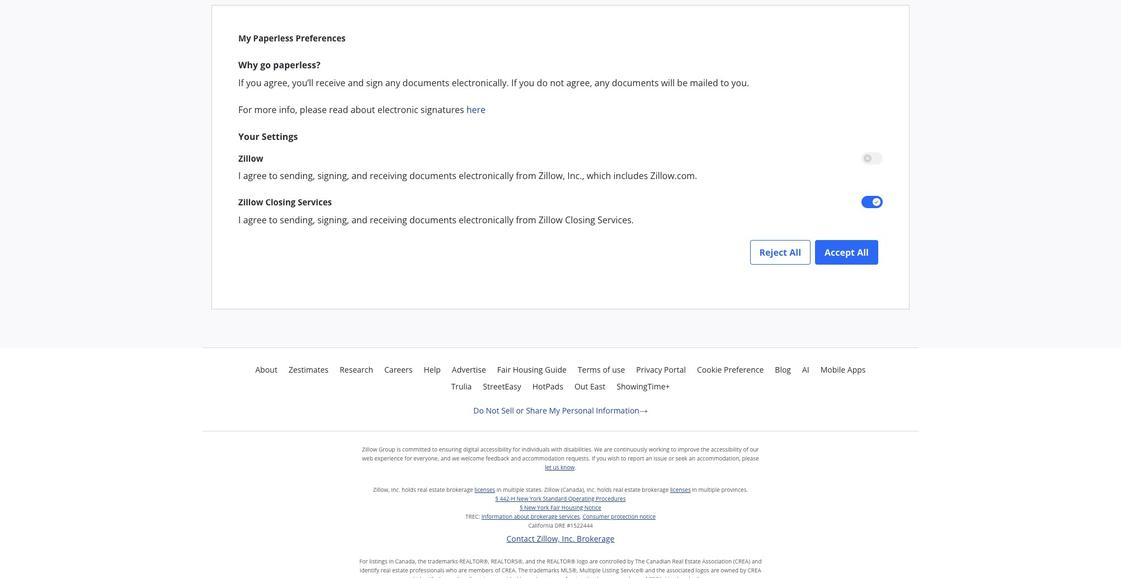 Task type: describe. For each thing, give the bounding box(es) containing it.
realtors®,
[[491, 557, 524, 565]]

0 vertical spatial housing
[[513, 364, 543, 375]]

receiving for zillow
[[370, 214, 407, 226]]

mailed
[[690, 76, 719, 89]]

2 licenses link from the left
[[670, 486, 691, 494]]

1 vertical spatial york
[[537, 504, 549, 512]]

guide
[[545, 364, 567, 375]]

sending, for i agree to sending, signing, and receiving documents electronically from zillow, inc., which includes zillow.com.
[[280, 170, 315, 182]]

out east link
[[575, 380, 606, 393]]

estate down canada,
[[392, 566, 408, 574]]

of inside zillow group is committed to ensuring digital accessibility for individuals with disabilities. we are continuously working to improve the accessibility of our web experience for everyone, and we welcome feedback and accommodation requests. if you wish to report an issue or seek an accommodation, please let us know .
[[743, 446, 749, 453]]

protection
[[611, 513, 638, 521]]

seek
[[676, 454, 688, 462]]

if inside zillow group is committed to ensuring digital accessibility for individuals with disabilities. we are continuously working to improve the accessibility of our web experience for everyone, and we welcome feedback and accommodation requests. if you wish to report an issue or seek an accommodation, please let us know .
[[592, 454, 595, 462]]

0 horizontal spatial closing
[[266, 196, 296, 208]]

estate up procedures
[[625, 486, 641, 494]]

zillow, inc. holds real estate brokerage licenses in multiple states. zillow (canada), inc. holds real estate brokerage licenses in multiple provinces. § 442-h new york standard operating procedures § new york fair housing notice trec: information about brokerage services , consumer protection notice california dre #1522444 contact zillow, inc. brokerage
[[373, 486, 748, 544]]

1 horizontal spatial in
[[497, 486, 502, 494]]

1 an from the left
[[646, 454, 653, 462]]

0 vertical spatial trademarks
[[428, 557, 458, 565]]

the down canadian
[[657, 566, 665, 574]]

in inside for listings in canada, the trademarks realtor®, realtors®, and the realtor® logo are controlled by the canadian real estate association (crea) and identify real estate professionals who are members of crea. the trademarks mls®, multiple listing service® and the associated logos are owned by crea and identify the quality of services provided by real estate professionals who are members of crea. used under license.
[[389, 557, 394, 565]]

help
[[424, 364, 441, 375]]

real down 'everyone,'
[[418, 486, 428, 494]]

1 any from the left
[[385, 76, 400, 89]]

estate down 'everyone,'
[[429, 486, 445, 494]]

cookie preference link
[[697, 363, 764, 377]]

0 horizontal spatial fair
[[497, 364, 511, 375]]

1 vertical spatial professionals
[[557, 575, 592, 578]]

(crea)
[[734, 557, 751, 565]]

brokerage
[[577, 533, 615, 544]]

research
[[340, 364, 373, 375]]

personal
[[562, 405, 594, 416]]

terms
[[578, 364, 601, 375]]

dre
[[555, 522, 566, 529]]

1 horizontal spatial members
[[616, 575, 641, 578]]

to right wish
[[621, 454, 627, 462]]

0 vertical spatial new
[[517, 495, 529, 503]]

please inside zillow group is committed to ensuring digital accessibility for individuals with disabilities. we are continuously working to improve the accessibility of our web experience for everyone, and we welcome feedback and accommodation requests. if you wish to report an issue or seek an accommodation, please let us know .
[[742, 454, 759, 462]]

1 horizontal spatial who
[[593, 575, 604, 578]]

standard
[[543, 495, 567, 503]]

2 horizontal spatial brokerage
[[642, 486, 669, 494]]

requests.
[[566, 454, 591, 462]]

associated
[[667, 566, 694, 574]]

states.
[[526, 486, 543, 494]]

listings
[[370, 557, 388, 565]]

are up quality
[[459, 566, 467, 574]]

committed
[[402, 446, 431, 453]]

hotpads link
[[533, 380, 564, 393]]

notice
[[585, 504, 602, 512]]

about inside zillow, inc. holds real estate brokerage licenses in multiple states. zillow (canada), inc. holds real estate brokerage licenses in multiple provinces. § 442-h new york standard operating procedures § new york fair housing notice trec: information about brokerage services , consumer protection notice california dre #1522444 contact zillow, inc. brokerage
[[514, 513, 530, 521]]

privacy portal
[[637, 364, 686, 375]]

2 vertical spatial by
[[520, 575, 526, 578]]

advertise
[[452, 364, 486, 375]]

california
[[529, 522, 554, 529]]

1 horizontal spatial identify
[[416, 575, 436, 578]]

2 horizontal spatial inc.
[[587, 486, 596, 494]]

real
[[673, 557, 684, 565]]

wish
[[608, 454, 620, 462]]

help link
[[424, 363, 441, 377]]

operating
[[569, 495, 595, 503]]

preferences
[[296, 32, 346, 44]]

0 horizontal spatial brokerage
[[447, 486, 473, 494]]

1 accessibility from the left
[[481, 446, 512, 453]]

0 vertical spatial the
[[635, 557, 645, 565]]

442-
[[500, 495, 511, 503]]

report
[[628, 454, 645, 462]]

individuals
[[522, 446, 550, 453]]

0 horizontal spatial identify
[[360, 566, 379, 574]]

accommodation
[[523, 454, 565, 462]]

to down zillow closing services
[[269, 214, 278, 226]]

i for i agree to sending, signing, and receiving documents electronically from zillow, inc., which includes zillow.com.
[[238, 170, 241, 182]]

our
[[750, 446, 759, 453]]

consumer
[[583, 513, 610, 521]]

research link
[[340, 363, 373, 377]]

1 horizontal spatial you
[[519, 76, 535, 89]]

includes
[[614, 170, 648, 182]]

0 horizontal spatial inc.
[[391, 486, 400, 494]]

agree for i agree to sending, signing, and receiving documents electronically from zillow, inc., which includes zillow.com.
[[243, 170, 267, 182]]

real down listings
[[381, 566, 391, 574]]

know
[[561, 463, 575, 471]]

electronically for zillow,
[[459, 170, 514, 182]]

trulia link
[[451, 380, 472, 393]]

your
[[238, 130, 260, 142]]

0 horizontal spatial my
[[238, 32, 251, 44]]

paperless?
[[273, 58, 321, 71]]

1 licenses from the left
[[475, 486, 495, 494]]

you inside zillow group is committed to ensuring digital accessibility for individuals with disabilities. we are continuously working to improve the accessibility of our web experience for everyone, and we welcome feedback and accommodation requests. if you wish to report an issue or seek an accommodation, please let us know .
[[597, 454, 606, 462]]

1 vertical spatial §
[[520, 504, 523, 512]]

,
[[580, 513, 581, 521]]

of right quality
[[466, 575, 472, 578]]

zillow for zillow
[[238, 153, 263, 164]]

§ new york fair housing notice link
[[520, 504, 602, 512]]

reject
[[760, 246, 788, 258]]

0 vertical spatial information
[[596, 405, 640, 416]]

1 vertical spatial by
[[740, 566, 747, 574]]

realtor®,
[[460, 557, 490, 565]]

0 horizontal spatial §
[[496, 495, 498, 503]]

all for accept all
[[858, 246, 869, 258]]

real right "provided"
[[528, 575, 538, 578]]

ensuring
[[439, 446, 462, 453]]

1 agree, from the left
[[264, 76, 290, 89]]

be
[[677, 76, 688, 89]]

share
[[526, 405, 547, 416]]

of left use
[[603, 364, 610, 375]]

0 horizontal spatial about
[[351, 103, 375, 116]]

with
[[551, 446, 563, 453]]

not
[[550, 76, 564, 89]]

1 multiple from the left
[[503, 486, 525, 494]]

0 horizontal spatial you
[[246, 76, 262, 89]]

go
[[260, 58, 271, 71]]

inc.,
[[568, 170, 585, 182]]

are inside zillow group is committed to ensuring digital accessibility for individuals with disabilities. we are continuously working to improve the accessibility of our web experience for everyone, and we welcome feedback and accommodation requests. if you wish to report an issue or seek an accommodation, please let us know .
[[604, 446, 613, 453]]

you'll
[[292, 76, 314, 89]]

why
[[238, 58, 258, 71]]

my paperless preferences
[[238, 32, 346, 44]]

2 horizontal spatial in
[[692, 486, 697, 494]]

crea
[[748, 566, 762, 574]]

and inside why go paperless? if you agree, you'll receive and sign any documents electronically. if you do not agree, any documents will be mailed to you.
[[348, 76, 364, 89]]

provided
[[495, 575, 519, 578]]

here
[[467, 103, 486, 116]]

0 horizontal spatial members
[[469, 566, 494, 574]]

welcome
[[461, 454, 484, 462]]

cookie preference
[[697, 364, 764, 375]]

0 vertical spatial professionals
[[410, 566, 445, 574]]

i agree to sending, signing, and receiving documents electronically from zillow closing services.
[[238, 214, 634, 226]]

1 vertical spatial for
[[405, 454, 412, 462]]

quality
[[447, 575, 465, 578]]

advertise link
[[452, 363, 486, 377]]

electronic
[[378, 103, 418, 116]]

0 vertical spatial by
[[628, 557, 634, 565]]

0 horizontal spatial please
[[300, 103, 327, 116]]

issue
[[654, 454, 667, 462]]

not
[[486, 405, 500, 416]]

about link
[[255, 363, 278, 377]]

east
[[590, 381, 606, 392]]

paperless
[[253, 32, 294, 44]]

1 vertical spatial my
[[549, 405, 560, 416]]

receiving for zillow,
[[370, 170, 407, 182]]

more
[[254, 103, 277, 116]]

agree for i agree to sending, signing, and receiving documents electronically from zillow closing services.
[[243, 214, 267, 226]]

2 licenses from the left
[[670, 486, 691, 494]]

1 horizontal spatial brokerage
[[531, 513, 558, 521]]

accept
[[825, 246, 855, 258]]

1 horizontal spatial if
[[512, 76, 517, 89]]

fair housing guide link
[[497, 363, 567, 377]]

0 vertical spatial york
[[530, 495, 542, 503]]

1 horizontal spatial inc.
[[562, 533, 575, 544]]

about
[[255, 364, 278, 375]]

blog link
[[775, 363, 791, 377]]

sign
[[366, 76, 383, 89]]

for more info, please read about electronic signatures here
[[238, 103, 486, 116]]

services inside zillow, inc. holds real estate brokerage licenses in multiple states. zillow (canada), inc. holds real estate brokerage licenses in multiple provinces. § 442-h new york standard operating procedures § new york fair housing notice trec: information about brokerage services , consumer protection notice california dre #1522444 contact zillow, inc. brokerage
[[559, 513, 580, 521]]

streeteasy link
[[483, 380, 521, 393]]

1 holds from the left
[[402, 486, 416, 494]]

1 horizontal spatial for
[[513, 446, 521, 453]]



Task type: vqa. For each thing, say whether or not it's contained in the screenshot.
the right services
yes



Task type: locate. For each thing, give the bounding box(es) containing it.
1 vertical spatial zillow,
[[373, 486, 390, 494]]

accessibility up feedback
[[481, 446, 512, 453]]

1 horizontal spatial trademarks
[[530, 566, 560, 574]]

in up 442-
[[497, 486, 502, 494]]

are down listing
[[606, 575, 614, 578]]

for inside for listings in canada, the trademarks realtor®, realtors®, and the realtor® logo are controlled by the canadian real estate association (crea) and identify real estate professionals who are members of crea. the trademarks mls®, multiple listing service® and the associated logos are owned by crea and identify the quality of services provided by real estate professionals who are members of crea. used under license.
[[360, 557, 368, 565]]

0 vertical spatial please
[[300, 103, 327, 116]]

1 vertical spatial or
[[669, 454, 674, 462]]

information about brokerage services link
[[482, 513, 580, 521]]

2 horizontal spatial if
[[592, 454, 595, 462]]

which
[[587, 170, 611, 182]]

inc. down experience
[[391, 486, 400, 494]]

license.
[[697, 575, 717, 578]]

1 horizontal spatial licenses
[[670, 486, 691, 494]]

all inside dropdown button
[[790, 246, 801, 258]]

§ left 442-
[[496, 495, 498, 503]]

accommodation,
[[697, 454, 741, 462]]

0 horizontal spatial by
[[520, 575, 526, 578]]

are right "we"
[[604, 446, 613, 453]]

1 horizontal spatial licenses link
[[670, 486, 691, 494]]

0 vertical spatial or
[[516, 405, 524, 416]]

you.
[[732, 76, 750, 89]]

0 horizontal spatial in
[[389, 557, 394, 565]]

zestimates link
[[289, 363, 329, 377]]

licenses up the trec:
[[475, 486, 495, 494]]

0 horizontal spatial for
[[405, 454, 412, 462]]

0 horizontal spatial multiple
[[503, 486, 525, 494]]

is
[[397, 446, 401, 453]]

2 any from the left
[[595, 76, 610, 89]]

housing up hotpads
[[513, 364, 543, 375]]

signing, down "services"
[[318, 214, 349, 226]]

1 vertical spatial receiving
[[370, 214, 407, 226]]

1 horizontal spatial professionals
[[557, 575, 592, 578]]

york
[[530, 495, 542, 503], [537, 504, 549, 512]]

1 horizontal spatial multiple
[[699, 486, 720, 494]]

zillow inside zillow, inc. holds real estate brokerage licenses in multiple states. zillow (canada), inc. holds real estate brokerage licenses in multiple provinces. § 442-h new york standard operating procedures § new york fair housing notice trec: information about brokerage services , consumer protection notice california dre #1522444 contact zillow, inc. brokerage
[[544, 486, 560, 494]]

who down multiple
[[593, 575, 604, 578]]

from for zillow
[[516, 214, 536, 226]]

services inside for listings in canada, the trademarks realtor®, realtors®, and the realtor® logo are controlled by the canadian real estate association (crea) and identify real estate professionals who are members of crea. the trademarks mls®, multiple listing service® and the associated logos are owned by crea and identify the quality of services provided by real estate professionals who are members of crea. used under license.
[[473, 575, 494, 578]]

trademarks
[[428, 557, 458, 565], [530, 566, 560, 574]]

my up the why
[[238, 32, 251, 44]]

0 vertical spatial for
[[238, 103, 252, 116]]

are down association
[[711, 566, 720, 574]]

you left do
[[519, 76, 535, 89]]

multiple
[[580, 566, 601, 574]]

0 horizontal spatial if
[[238, 76, 244, 89]]

portal
[[664, 364, 686, 375]]

1 horizontal spatial all
[[858, 246, 869, 258]]

1 vertical spatial i
[[238, 214, 241, 226]]

any right sign
[[385, 76, 400, 89]]

zillow, down experience
[[373, 486, 390, 494]]

sending,
[[280, 170, 315, 182], [280, 214, 315, 226]]

who up quality
[[446, 566, 457, 574]]

0 horizontal spatial licenses link
[[475, 486, 495, 494]]

1 receiving from the top
[[370, 170, 407, 182]]

for left listings
[[360, 557, 368, 565]]

the left realtor®
[[537, 557, 546, 565]]

fair inside zillow, inc. holds real estate brokerage licenses in multiple states. zillow (canada), inc. holds real estate brokerage licenses in multiple provinces. § 442-h new york standard operating procedures § new york fair housing notice trec: information about brokerage services , consumer protection notice california dre #1522444 contact zillow, inc. brokerage
[[551, 504, 560, 512]]

identify down canada,
[[416, 575, 436, 578]]

please down our
[[742, 454, 759, 462]]

zestimates
[[289, 364, 329, 375]]

0 vertical spatial electronically
[[459, 170, 514, 182]]

#1522444
[[567, 522, 593, 529]]

all inside popup button
[[858, 246, 869, 258]]

here button
[[467, 103, 486, 116]]

of left our
[[743, 446, 749, 453]]

licenses link up the trec:
[[475, 486, 495, 494]]

2 an from the left
[[689, 454, 696, 462]]

mobile
[[821, 364, 846, 375]]

out
[[575, 381, 588, 392]]

0 horizontal spatial for
[[238, 103, 252, 116]]

all for reject all
[[790, 246, 801, 258]]

from
[[516, 170, 536, 182], [516, 214, 536, 226]]

h
[[511, 495, 515, 503]]

you down "we"
[[597, 454, 606, 462]]

brokerage up notice
[[642, 486, 669, 494]]

to up seek at the right
[[671, 446, 677, 453]]

about
[[351, 103, 375, 116], [514, 513, 530, 521]]

showingtime+ link
[[617, 380, 670, 393]]

information down the east
[[596, 405, 640, 416]]

information inside zillow, inc. holds real estate brokerage licenses in multiple states. zillow (canada), inc. holds real estate brokerage licenses in multiple provinces. § 442-h new york standard operating procedures § new york fair housing notice trec: information about brokerage services , consumer protection notice california dre #1522444 contact zillow, inc. brokerage
[[482, 513, 513, 521]]

2 horizontal spatial you
[[597, 454, 606, 462]]

signing, for i agree to sending, signing, and receiving documents electronically from zillow, inc., which includes zillow.com.
[[318, 170, 349, 182]]

we
[[594, 446, 603, 453]]

the inside zillow group is committed to ensuring digital accessibility for individuals with disabilities. we are continuously working to improve the accessibility of our web experience for everyone, and we welcome feedback and accommodation requests. if you wish to report an issue or seek an accommodation, please let us know .
[[701, 446, 710, 453]]

closing left "services"
[[266, 196, 296, 208]]

the up accommodation,
[[701, 446, 710, 453]]

are up multiple
[[590, 557, 598, 565]]

new up information about brokerage services 'link'
[[524, 504, 536, 512]]

members down service®
[[616, 575, 641, 578]]

mobile apps
[[821, 364, 866, 375]]

1 vertical spatial who
[[593, 575, 604, 578]]

information down 442-
[[482, 513, 513, 521]]

agree, down "go"
[[264, 76, 290, 89]]

mls®,
[[561, 566, 578, 574]]

you
[[246, 76, 262, 89], [519, 76, 535, 89], [597, 454, 606, 462]]

1 horizontal spatial holds
[[598, 486, 612, 494]]

1 vertical spatial members
[[616, 575, 641, 578]]

for down committed
[[405, 454, 412, 462]]

multiple left "provinces."
[[699, 486, 720, 494]]

zillow.com.
[[651, 170, 698, 182]]

consumer protection notice link
[[583, 513, 656, 521]]

1 horizontal spatial the
[[635, 557, 645, 565]]

experience
[[375, 454, 403, 462]]

1 horizontal spatial housing
[[562, 504, 583, 512]]

by down (crea)
[[740, 566, 747, 574]]

1 horizontal spatial by
[[628, 557, 634, 565]]

crea.
[[502, 566, 517, 574], [649, 575, 664, 578]]

1 horizontal spatial accessibility
[[711, 446, 742, 453]]

do
[[474, 405, 484, 416]]

i down zillow closing services
[[238, 214, 241, 226]]

0 vertical spatial members
[[469, 566, 494, 574]]

1 horizontal spatial or
[[669, 454, 674, 462]]

accept all button
[[815, 240, 879, 264]]

for for for listings in canada, the trademarks realtor®, realtors®, and the realtor® logo are controlled by the canadian real estate association (crea) and identify real estate professionals who are members of crea. the trademarks mls®, multiple listing service® and the associated logos are owned by crea and identify the quality of services provided by real estate professionals who are members of crea. used under license.
[[360, 557, 368, 565]]

1 vertical spatial for
[[360, 557, 368, 565]]

closing left services.
[[565, 214, 596, 226]]

in right listings
[[389, 557, 394, 565]]

1 horizontal spatial about
[[514, 513, 530, 521]]

1 horizontal spatial closing
[[565, 214, 596, 226]]

zillow inside zillow group is committed to ensuring digital accessibility for individuals with disabilities. we are continuously working to improve the accessibility of our web experience for everyone, and we welcome feedback and accommodation requests. if you wish to report an issue or seek an accommodation, please let us know .
[[362, 446, 377, 453]]

0 vertical spatial crea.
[[502, 566, 517, 574]]

electronically
[[459, 170, 514, 182], [459, 214, 514, 226]]

brokerage up california
[[531, 513, 558, 521]]

1 all from the left
[[790, 246, 801, 258]]

0 vertical spatial who
[[446, 566, 457, 574]]

zillow closing services
[[238, 196, 332, 208]]

1 horizontal spatial §
[[520, 504, 523, 512]]

or left seek at the right
[[669, 454, 674, 462]]

privacy portal link
[[637, 363, 686, 377]]

agree, right not
[[567, 76, 593, 89]]

1 vertical spatial fair
[[551, 504, 560, 512]]

0 horizontal spatial professionals
[[410, 566, 445, 574]]

2 i from the top
[[238, 214, 241, 226]]

to up 'everyone,'
[[432, 446, 438, 453]]

1 licenses link from the left
[[475, 486, 495, 494]]

new right the h
[[517, 495, 529, 503]]

0 horizontal spatial an
[[646, 454, 653, 462]]

1 vertical spatial trademarks
[[530, 566, 560, 574]]

holds down 'everyone,'
[[402, 486, 416, 494]]

2 sending, from the top
[[280, 214, 315, 226]]

1 i from the top
[[238, 170, 241, 182]]

i down your
[[238, 170, 241, 182]]

0 horizontal spatial information
[[482, 513, 513, 521]]

2 agree, from the left
[[567, 76, 593, 89]]

2 electronically from the top
[[459, 214, 514, 226]]

privacy
[[637, 364, 662, 375]]

if down "we"
[[592, 454, 595, 462]]

inc. down dre
[[562, 533, 575, 544]]

0 horizontal spatial who
[[446, 566, 457, 574]]

1 agree from the top
[[243, 170, 267, 182]]

brokerage up the trec:
[[447, 486, 473, 494]]

signing,
[[318, 170, 349, 182], [318, 214, 349, 226]]

streeteasy
[[483, 381, 521, 392]]

you down the why
[[246, 76, 262, 89]]

careers link
[[385, 363, 413, 377]]

crea. up "provided"
[[502, 566, 517, 574]]

for for for more info, please read about electronic signatures here
[[238, 103, 252, 116]]

for left more
[[238, 103, 252, 116]]

2 signing, from the top
[[318, 214, 349, 226]]

us
[[553, 463, 559, 471]]

an down improve
[[689, 454, 696, 462]]

0 horizontal spatial licenses
[[475, 486, 495, 494]]

to up zillow closing services
[[269, 170, 278, 182]]

0 vertical spatial agree
[[243, 170, 267, 182]]

sending, up zillow closing services
[[280, 170, 315, 182]]

housing inside zillow, inc. holds real estate brokerage licenses in multiple states. zillow (canada), inc. holds real estate brokerage licenses in multiple provinces. § 442-h new york standard operating procedures § new york fair housing notice trec: information about brokerage services , consumer protection notice california dre #1522444 contact zillow, inc. brokerage
[[562, 504, 583, 512]]

professionals
[[410, 566, 445, 574], [557, 575, 592, 578]]

of down service®
[[642, 575, 647, 578]]

any right not
[[595, 76, 610, 89]]

for
[[513, 446, 521, 453], [405, 454, 412, 462]]

terms of use
[[578, 364, 625, 375]]

everyone,
[[414, 454, 439, 462]]

owned
[[721, 566, 739, 574]]

1 horizontal spatial please
[[742, 454, 759, 462]]

professionals down canada,
[[410, 566, 445, 574]]

to
[[721, 76, 729, 89], [269, 170, 278, 182], [269, 214, 278, 226], [432, 446, 438, 453], [671, 446, 677, 453], [621, 454, 627, 462]]

0 horizontal spatial trademarks
[[428, 557, 458, 565]]

will
[[661, 76, 675, 89]]

real up procedures
[[613, 486, 623, 494]]

agree down your
[[243, 170, 267, 182]]

2 all from the left
[[858, 246, 869, 258]]

notice
[[640, 513, 656, 521]]

1 electronically from the top
[[459, 170, 514, 182]]

terms of use link
[[578, 363, 625, 377]]

zillow for zillow group is committed to ensuring digital accessibility for individuals with disabilities. we are continuously working to improve the accessibility of our web experience for everyone, and we welcome feedback and accommodation requests. if you wish to report an issue or seek an accommodation, please let us know .
[[362, 446, 377, 453]]

signing, for i agree to sending, signing, and receiving documents electronically from zillow closing services.
[[318, 214, 349, 226]]

the left quality
[[437, 575, 446, 578]]

0 vertical spatial zillow,
[[539, 170, 565, 182]]

0 horizontal spatial the
[[518, 566, 528, 574]]

zillow, left inc., at right
[[539, 170, 565, 182]]

1 horizontal spatial my
[[549, 405, 560, 416]]

please
[[300, 103, 327, 116], [742, 454, 759, 462]]

fair up streeteasy
[[497, 364, 511, 375]]

provinces.
[[722, 486, 748, 494]]

2 from from the top
[[516, 214, 536, 226]]

about right read
[[351, 103, 375, 116]]

identify down listings
[[360, 566, 379, 574]]

trademarks up quality
[[428, 557, 458, 565]]

2 accessibility from the left
[[711, 446, 742, 453]]

0 vertical spatial i
[[238, 170, 241, 182]]

estate down realtor®
[[539, 575, 555, 578]]

by up service®
[[628, 557, 634, 565]]

0 vertical spatial my
[[238, 32, 251, 44]]

about down the h
[[514, 513, 530, 521]]

signing, up "services"
[[318, 170, 349, 182]]

2 holds from the left
[[598, 486, 612, 494]]

0 horizontal spatial or
[[516, 405, 524, 416]]

all right reject
[[790, 246, 801, 258]]

sending, down zillow closing services
[[280, 214, 315, 226]]

0 vertical spatial for
[[513, 446, 521, 453]]

accessibility up accommodation,
[[711, 446, 742, 453]]

1 horizontal spatial an
[[689, 454, 696, 462]]

0 vertical spatial sending,
[[280, 170, 315, 182]]

in down accommodation,
[[692, 486, 697, 494]]

0 horizontal spatial crea.
[[502, 566, 517, 574]]

your settings
[[238, 130, 298, 142]]

sending, for i agree to sending, signing, and receiving documents electronically from zillow closing services.
[[280, 214, 315, 226]]

use
[[612, 364, 625, 375]]

licenses link down seek at the right
[[670, 486, 691, 494]]

i agree to sending, signing, and receiving documents electronically from zillow, inc., which includes zillow.com.
[[238, 170, 698, 182]]

the up "provided"
[[518, 566, 528, 574]]

licenses link
[[475, 486, 495, 494], [670, 486, 691, 494]]

to inside why go paperless? if you agree, you'll receive and sign any documents electronically. if you do not agree, any documents will be mailed to you.
[[721, 76, 729, 89]]

procedures
[[596, 495, 626, 503]]

0 vertical spatial fair
[[497, 364, 511, 375]]

1 vertical spatial closing
[[565, 214, 596, 226]]

trec:
[[466, 513, 480, 521]]

1 vertical spatial crea.
[[649, 575, 664, 578]]

(canada),
[[561, 486, 586, 494]]

2 multiple from the left
[[699, 486, 720, 494]]

1 vertical spatial please
[[742, 454, 759, 462]]

§ up information about brokerage services 'link'
[[520, 504, 523, 512]]

do not sell or share my personal information →
[[474, 405, 648, 416]]

1 sending, from the top
[[280, 170, 315, 182]]

all right the accept
[[858, 246, 869, 258]]

why go paperless? if you agree, you'll receive and sign any documents electronically. if you do not agree, any documents will be mailed to you.
[[238, 58, 750, 89]]

crea. down canadian
[[649, 575, 664, 578]]

the right canada,
[[418, 557, 427, 565]]

housing up "," at right
[[562, 504, 583, 512]]

of up "provided"
[[495, 566, 500, 574]]

1 vertical spatial about
[[514, 513, 530, 521]]

we
[[452, 454, 460, 462]]

york down states.
[[530, 495, 542, 503]]

electronically for zillow
[[459, 214, 514, 226]]

feedback
[[486, 454, 510, 462]]

who
[[446, 566, 457, 574], [593, 575, 604, 578]]

inc.
[[391, 486, 400, 494], [587, 486, 596, 494], [562, 533, 575, 544]]

1 from from the top
[[516, 170, 536, 182]]

1 vertical spatial signing,
[[318, 214, 349, 226]]

for left individuals
[[513, 446, 521, 453]]

0 horizontal spatial agree,
[[264, 76, 290, 89]]

estate
[[429, 486, 445, 494], [625, 486, 641, 494], [392, 566, 408, 574], [539, 575, 555, 578]]

zillow for zillow closing services
[[238, 196, 263, 208]]

1 vertical spatial new
[[524, 504, 536, 512]]

to left you.
[[721, 76, 729, 89]]

2 receiving from the top
[[370, 214, 407, 226]]

for
[[238, 103, 252, 116], [360, 557, 368, 565]]

2 vertical spatial zillow,
[[537, 533, 560, 544]]

1 signing, from the top
[[318, 170, 349, 182]]

trademarks down realtor®
[[530, 566, 560, 574]]

2 agree from the top
[[243, 214, 267, 226]]

services down realtor®,
[[473, 575, 494, 578]]

and
[[348, 76, 364, 89], [352, 170, 368, 182], [352, 214, 368, 226], [441, 454, 451, 462], [511, 454, 521, 462], [526, 557, 536, 565], [752, 557, 762, 565], [645, 566, 655, 574], [405, 575, 415, 578]]

fair down standard
[[551, 504, 560, 512]]

hotpads
[[533, 381, 564, 392]]

professionals down mls®,
[[557, 575, 592, 578]]

from for zillow,
[[516, 170, 536, 182]]

used
[[665, 575, 679, 578]]

or
[[516, 405, 524, 416], [669, 454, 674, 462]]

1 vertical spatial sending,
[[280, 214, 315, 226]]

contact
[[507, 533, 535, 544]]

york down standard
[[537, 504, 549, 512]]

housing
[[513, 364, 543, 375], [562, 504, 583, 512]]

estate
[[685, 557, 701, 565]]

0 horizontal spatial any
[[385, 76, 400, 89]]

1 vertical spatial services
[[473, 575, 494, 578]]

1 vertical spatial information
[[482, 513, 513, 521]]

1 vertical spatial the
[[518, 566, 528, 574]]

out east
[[575, 381, 606, 392]]

agree,
[[264, 76, 290, 89], [567, 76, 593, 89]]

0 vertical spatial §
[[496, 495, 498, 503]]

or inside zillow group is committed to ensuring digital accessibility for individuals with disabilities. we are continuously working to improve the accessibility of our web experience for everyone, and we welcome feedback and accommodation requests. if you wish to report an issue or seek an accommodation, please let us know .
[[669, 454, 674, 462]]

agree down zillow closing services
[[243, 214, 267, 226]]

i for i agree to sending, signing, and receiving documents electronically from zillow closing services.
[[238, 214, 241, 226]]

1 vertical spatial housing
[[562, 504, 583, 512]]



